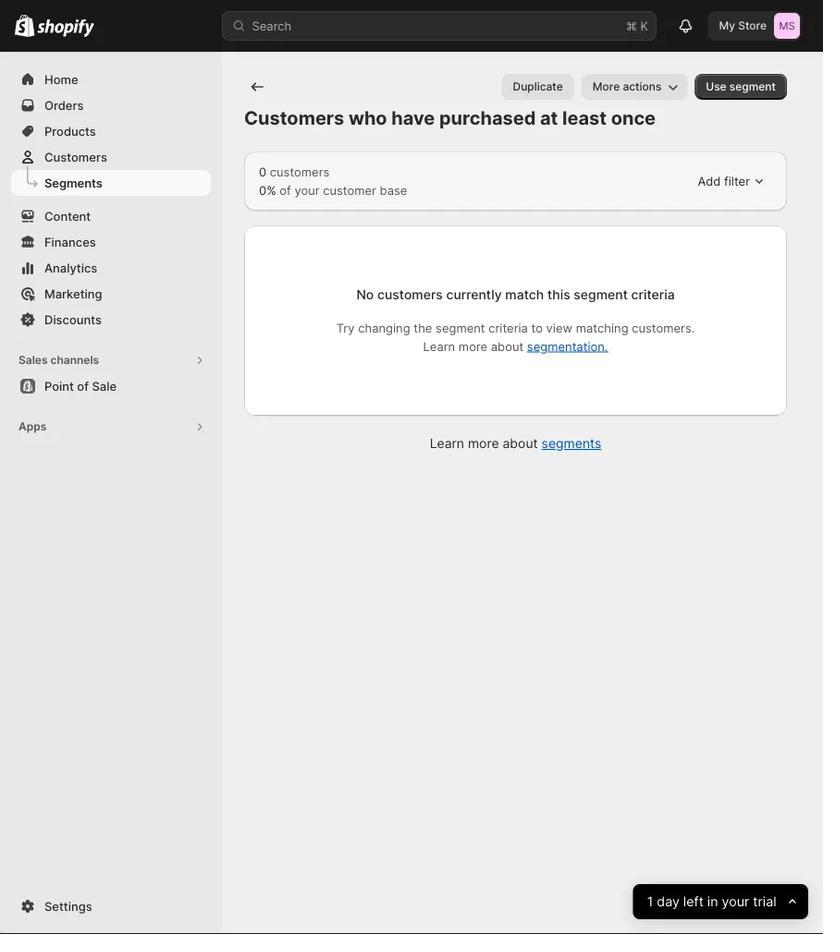 Task type: locate. For each thing, give the bounding box(es) containing it.
0 horizontal spatial your
[[294, 183, 320, 197]]

learn more about segments
[[430, 436, 601, 452]]

⌘ k
[[626, 18, 648, 33]]

customers for customers who have purchased at least once
[[244, 107, 344, 129]]

0
[[259, 165, 266, 179]]

1 vertical spatial criteria
[[488, 321, 528, 335]]

segmentation. link
[[527, 339, 608, 354]]

about
[[491, 339, 524, 354], [503, 436, 538, 452]]

0 horizontal spatial criteria
[[488, 321, 528, 335]]

0 horizontal spatial segment
[[436, 321, 485, 335]]

0%
[[259, 183, 276, 197]]

use
[[706, 80, 727, 93]]

segments link
[[542, 436, 601, 452]]

customers link
[[11, 144, 211, 170]]

actions
[[623, 80, 662, 93]]

1 vertical spatial customers
[[44, 150, 107, 164]]

1 vertical spatial customers
[[377, 287, 443, 303]]

0 vertical spatial about
[[491, 339, 524, 354]]

more inside 'try changing the segment criteria to view matching customers. learn more about'
[[459, 339, 487, 354]]

base
[[380, 183, 407, 197]]

add filter button
[[690, 168, 772, 194]]

0 vertical spatial customers
[[270, 165, 329, 179]]

sales channels button
[[11, 348, 211, 374]]

0 vertical spatial segment
[[729, 80, 776, 93]]

segment up matching on the right top
[[574, 287, 628, 303]]

0 vertical spatial more
[[459, 339, 487, 354]]

learn
[[423, 339, 455, 354], [430, 436, 464, 452]]

apps
[[18, 420, 46, 434]]

your for trial
[[722, 895, 750, 910]]

customers up the
[[377, 287, 443, 303]]

segment inside button
[[729, 80, 776, 93]]

0 vertical spatial learn
[[423, 339, 455, 354]]

of
[[280, 183, 291, 197], [77, 379, 89, 393]]

about left segments
[[503, 436, 538, 452]]

customers for currently
[[377, 287, 443, 303]]

discounts link
[[11, 307, 211, 333]]

about down "no customers currently match this segment criteria"
[[491, 339, 524, 354]]

0 vertical spatial of
[[280, 183, 291, 197]]

your
[[294, 183, 320, 197], [722, 895, 750, 910]]

more down currently
[[459, 339, 487, 354]]

1 horizontal spatial customers
[[377, 287, 443, 303]]

add
[[698, 174, 721, 188]]

learn inside 'try changing the segment criteria to view matching customers. learn more about'
[[423, 339, 455, 354]]

orders link
[[11, 92, 211, 118]]

1 horizontal spatial your
[[722, 895, 750, 910]]

once
[[611, 107, 656, 129]]

use segment button
[[695, 74, 787, 100]]

of left sale
[[77, 379, 89, 393]]

sale
[[92, 379, 117, 393]]

criteria up customers.
[[631, 287, 675, 303]]

2 horizontal spatial segment
[[729, 80, 776, 93]]

your right in
[[722, 895, 750, 910]]

analytics
[[44, 261, 97, 275]]

customers up 0
[[244, 107, 344, 129]]

1 vertical spatial of
[[77, 379, 89, 393]]

customers inside 0 customers 0% of your customer base
[[270, 165, 329, 179]]

segmentation.
[[527, 339, 608, 354]]

apps button
[[11, 414, 211, 440]]

view
[[546, 321, 573, 335]]

1 horizontal spatial of
[[280, 183, 291, 197]]

1 day left in your trial
[[647, 895, 777, 910]]

1 horizontal spatial segment
[[574, 287, 628, 303]]

segment down currently
[[436, 321, 485, 335]]

0 horizontal spatial of
[[77, 379, 89, 393]]

customer
[[323, 183, 376, 197]]

left
[[683, 895, 704, 910]]

point of sale
[[44, 379, 117, 393]]

customers for customers
[[44, 150, 107, 164]]

add filter
[[698, 174, 750, 188]]

my store image
[[774, 13, 800, 39]]

0 horizontal spatial customers
[[44, 150, 107, 164]]

customers
[[270, 165, 329, 179], [377, 287, 443, 303]]

more
[[459, 339, 487, 354], [468, 436, 499, 452]]

segment
[[729, 80, 776, 93], [574, 287, 628, 303], [436, 321, 485, 335]]

more left segments
[[468, 436, 499, 452]]

criteria
[[631, 287, 675, 303], [488, 321, 528, 335]]

least
[[562, 107, 607, 129]]

try changing the segment criteria to view matching customers. learn more about
[[336, 321, 695, 354]]

your inside dropdown button
[[722, 895, 750, 910]]

trial
[[753, 895, 777, 910]]

point of sale button
[[0, 374, 222, 399]]

1 vertical spatial segment
[[574, 287, 628, 303]]

0 vertical spatial customers
[[244, 107, 344, 129]]

finances
[[44, 235, 96, 249]]

at
[[540, 107, 558, 129]]

segments
[[542, 436, 601, 452]]

your right 0%
[[294, 183, 320, 197]]

no
[[356, 287, 374, 303]]

currently
[[446, 287, 502, 303]]

customers
[[244, 107, 344, 129], [44, 150, 107, 164]]

settings
[[44, 900, 92, 914]]

point of sale link
[[11, 374, 211, 399]]

your for customer
[[294, 183, 320, 197]]

of right 0%
[[280, 183, 291, 197]]

my store
[[719, 19, 767, 32]]

2 vertical spatial segment
[[436, 321, 485, 335]]

shopify image
[[15, 14, 34, 37]]

0 horizontal spatial customers
[[270, 165, 329, 179]]

your inside 0 customers 0% of your customer base
[[294, 183, 320, 197]]

criteria left to on the top right of page
[[488, 321, 528, 335]]

customers right 0
[[270, 165, 329, 179]]

home link
[[11, 67, 211, 92]]

sales
[[18, 354, 48, 367]]

0 vertical spatial criteria
[[631, 287, 675, 303]]

1 vertical spatial your
[[722, 895, 750, 910]]

customers up segments
[[44, 150, 107, 164]]

products link
[[11, 118, 211, 144]]

1 horizontal spatial customers
[[244, 107, 344, 129]]

0 vertical spatial your
[[294, 183, 320, 197]]

analytics link
[[11, 255, 211, 281]]

discounts
[[44, 313, 102, 327]]

changing
[[358, 321, 410, 335]]

segment right use
[[729, 80, 776, 93]]

duplicate
[[513, 80, 563, 93]]



Task type: describe. For each thing, give the bounding box(es) containing it.
1 vertical spatial learn
[[430, 436, 464, 452]]

use segment
[[706, 80, 776, 93]]

match
[[505, 287, 544, 303]]

sales channels
[[18, 354, 99, 367]]

customers who have purchased at least once
[[244, 107, 656, 129]]

more actions
[[593, 80, 662, 93]]

shopify image
[[37, 19, 95, 37]]

the
[[414, 321, 432, 335]]

no customers currently match this segment criteria
[[356, 287, 675, 303]]

content
[[44, 209, 91, 223]]

search
[[252, 18, 292, 33]]

segment inside 'try changing the segment criteria to view matching customers. learn more about'
[[436, 321, 485, 335]]

have
[[391, 107, 435, 129]]

settings link
[[11, 894, 211, 920]]

finances link
[[11, 229, 211, 255]]

1 day left in your trial button
[[633, 885, 808, 920]]

⌘
[[626, 18, 637, 33]]

marketing
[[44, 287, 102, 301]]

segments
[[44, 176, 103, 190]]

segments link
[[11, 170, 211, 196]]

content link
[[11, 203, 211, 229]]

customers for 0%
[[270, 165, 329, 179]]

marketing link
[[11, 281, 211, 307]]

duplicate button
[[502, 74, 574, 100]]

1 vertical spatial more
[[468, 436, 499, 452]]

point
[[44, 379, 74, 393]]

store
[[738, 19, 767, 32]]

1 vertical spatial about
[[503, 436, 538, 452]]

of inside 0 customers 0% of your customer base
[[280, 183, 291, 197]]

k
[[640, 18, 648, 33]]

in
[[707, 895, 718, 910]]

orders
[[44, 98, 84, 112]]

home
[[44, 72, 78, 86]]

channels
[[50, 354, 99, 367]]

more
[[593, 80, 620, 93]]

day
[[657, 895, 680, 910]]

1 horizontal spatial criteria
[[631, 287, 675, 303]]

who
[[349, 107, 387, 129]]

my
[[719, 19, 735, 32]]

purchased
[[439, 107, 536, 129]]

customers.
[[632, 321, 695, 335]]

filter
[[724, 174, 750, 188]]

matching
[[576, 321, 628, 335]]

criteria inside 'try changing the segment criteria to view matching customers. learn more about'
[[488, 321, 528, 335]]

0 customers 0% of your customer base
[[259, 165, 407, 197]]

products
[[44, 124, 96, 138]]

try
[[336, 321, 355, 335]]

of inside button
[[77, 379, 89, 393]]

more actions button
[[581, 74, 687, 100]]

to
[[531, 321, 543, 335]]

1
[[647, 895, 653, 910]]

this
[[547, 287, 570, 303]]

about inside 'try changing the segment criteria to view matching customers. learn more about'
[[491, 339, 524, 354]]



Task type: vqa. For each thing, say whether or not it's contained in the screenshot.
the letters,
no



